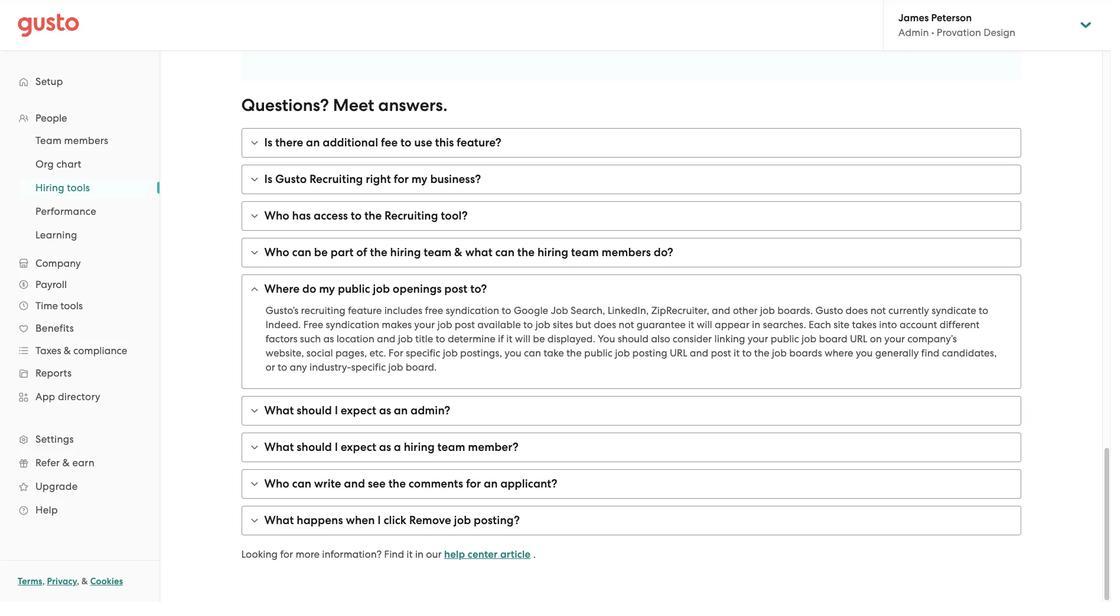 Task type: describe. For each thing, give the bounding box(es) containing it.
and up appear
[[712, 305, 731, 317]]

to down google
[[524, 319, 533, 331]]

is for is there an additional fee to use this feature?
[[264, 136, 273, 150]]

looking for more information? find it in our help center article .
[[241, 549, 536, 561]]

who for who can write and see the comments for an applicant?
[[264, 478, 290, 491]]

home image
[[18, 13, 79, 37]]

1 horizontal spatial your
[[748, 333, 769, 345]]

1 vertical spatial syndication
[[326, 319, 380, 331]]

admin?
[[411, 404, 451, 418]]

recruiting
[[301, 305, 346, 317]]

1 , from the left
[[42, 577, 45, 588]]

0 horizontal spatial does
[[594, 319, 617, 331]]

1 horizontal spatial not
[[871, 305, 887, 317]]

or
[[266, 362, 275, 374]]

i for a
[[335, 441, 338, 455]]

can right the what
[[496, 246, 515, 259]]

write
[[314, 478, 341, 491]]

comments
[[409, 478, 464, 491]]

to right or
[[278, 362, 287, 374]]

chart
[[56, 158, 81, 170]]

of
[[357, 246, 367, 259]]

job inside what happens when i click remove job posting? dropdown button
[[454, 514, 471, 528]]

setup
[[35, 76, 63, 87]]

it inside the looking for more information? find it in our help center article .
[[407, 549, 413, 561]]

job down makes
[[398, 333, 413, 345]]

compliance
[[73, 345, 127, 357]]

to up different
[[979, 305, 989, 317]]

takes
[[853, 319, 877, 331]]

openings
[[393, 283, 442, 296]]

in inside gusto's recruiting feature includes free syndication to google job search, linkedin, ziprecruiter, and other job boards. gusto does not currently syndicate to indeed. free syndication makes your job post available to job sites but does not guarantee it will appear in searches. each site takes into account different factors such as location and job title to determine if it will be displayed. you should also consider linking your public job board url on your company's website, social pages, etc. for specific job postings, you can take the public job posting url and post it to the job boards where you generally find candidates, or to any industry-specific job board.
[[752, 319, 761, 331]]

different
[[940, 319, 980, 331]]

generally
[[876, 348, 919, 359]]

hiring tools link
[[21, 177, 148, 199]]

recruiting inside is gusto recruiting right for my business? dropdown button
[[310, 173, 363, 186]]

taxes
[[35, 345, 61, 357]]

privacy link
[[47, 577, 77, 588]]

the right see
[[389, 478, 406, 491]]

2 horizontal spatial your
[[885, 333, 906, 345]]

also
[[651, 333, 671, 345]]

0 vertical spatial url
[[850, 333, 868, 345]]

org chart link
[[21, 154, 148, 175]]

as for an
[[379, 404, 391, 418]]

directory
[[58, 391, 100, 403]]

determine
[[448, 333, 496, 345]]

1 horizontal spatial my
[[412, 173, 428, 186]]

gusto navigation element
[[0, 51, 160, 541]]

right
[[366, 173, 391, 186]]

terms , privacy , & cookies
[[18, 577, 123, 588]]

admin
[[899, 27, 929, 38]]

the right the what
[[518, 246, 535, 259]]

gusto's
[[266, 305, 299, 317]]

and up etc.
[[377, 333, 396, 345]]

each
[[809, 319, 832, 331]]

location
[[337, 333, 375, 345]]

tool?
[[441, 209, 468, 223]]

help center article link
[[444, 549, 531, 561]]

what should i expect as an admin? button
[[242, 397, 1021, 426]]

includes
[[385, 305, 423, 317]]

meet
[[333, 95, 374, 116]]

additional
[[323, 136, 378, 150]]

the down searches. at the bottom right
[[755, 348, 770, 359]]

search,
[[571, 305, 606, 317]]

0 horizontal spatial specific
[[351, 362, 386, 374]]

what should i expect as a hiring team member? button
[[242, 434, 1021, 462]]

refer & earn link
[[12, 453, 148, 474]]

to down linking
[[743, 348, 752, 359]]

learning
[[35, 229, 77, 241]]

free
[[425, 305, 443, 317]]

candidates,
[[943, 348, 997, 359]]

team up search,
[[571, 246, 599, 259]]

job down google
[[536, 319, 551, 331]]

can inside gusto's recruiting feature includes free syndication to google job search, linkedin, ziprecruiter, and other job boards. gusto does not currently syndicate to indeed. free syndication makes your job post available to job sites but does not guarantee it will appear in searches. each site takes into account different factors such as location and job title to determine if it will be displayed. you should also consider linking your public job board url on your company's website, social pages, etc. for specific job postings, you can take the public job posting url and post it to the job boards where you generally find candidates, or to any industry-specific job board.
[[524, 348, 541, 359]]

site
[[834, 319, 850, 331]]

board.
[[406, 362, 437, 374]]

pages,
[[336, 348, 367, 359]]

boards
[[790, 348, 823, 359]]

job down free at the left of page
[[438, 319, 453, 331]]

what happens when i click remove job posting?
[[264, 514, 520, 528]]

should for what should i expect as a hiring team member?
[[297, 441, 332, 455]]

team for member?
[[438, 441, 466, 455]]

social
[[307, 348, 333, 359]]

1 vertical spatial my
[[319, 283, 335, 296]]

for
[[389, 348, 404, 359]]

terms
[[18, 577, 42, 588]]

there
[[275, 136, 303, 150]]

find
[[922, 348, 940, 359]]

who has access to the recruiting tool?
[[264, 209, 468, 223]]

job down you
[[615, 348, 630, 359]]

part
[[331, 246, 354, 259]]

an inside dropdown button
[[484, 478, 498, 491]]

the inside dropdown button
[[365, 209, 382, 223]]

.
[[534, 549, 536, 561]]

applicant?
[[501, 478, 558, 491]]

benefits link
[[12, 318, 148, 339]]

guarantee
[[637, 319, 686, 331]]

performance link
[[21, 201, 148, 222]]

•
[[932, 27, 935, 38]]

company's
[[908, 333, 957, 345]]

linkedin,
[[608, 305, 649, 317]]

is gusto recruiting right for my business? button
[[242, 165, 1021, 194]]

hiring up job
[[538, 246, 569, 259]]

ziprecruiter,
[[652, 305, 710, 317]]

payroll button
[[12, 274, 148, 296]]

the down 'displayed.'
[[567, 348, 582, 359]]

help link
[[12, 500, 148, 521]]

for inside dropdown button
[[466, 478, 481, 491]]

& left 'cookies' 'button'
[[82, 577, 88, 588]]

postings,
[[460, 348, 502, 359]]

other
[[733, 305, 758, 317]]

google
[[514, 305, 549, 317]]

as for a
[[379, 441, 391, 455]]

happens
[[297, 514, 343, 528]]

org
[[35, 158, 54, 170]]

hiring for member?
[[404, 441, 435, 455]]

to right title
[[436, 333, 445, 345]]

job left boards
[[772, 348, 787, 359]]

earn
[[72, 457, 95, 469]]

member?
[[468, 441, 519, 455]]

can left write
[[292, 478, 312, 491]]

james peterson admin • provation design
[[899, 12, 1016, 38]]

tools for time tools
[[60, 300, 83, 312]]

questions?
[[241, 95, 329, 116]]

etc.
[[370, 348, 386, 359]]

job down determine
[[443, 348, 458, 359]]

job down for
[[389, 362, 403, 374]]

setup link
[[12, 71, 148, 92]]

what should i expect as an admin?
[[264, 404, 451, 418]]

into
[[880, 319, 898, 331]]

team for &
[[424, 246, 452, 259]]

1 vertical spatial url
[[670, 348, 688, 359]]

do
[[303, 283, 317, 296]]



Task type: locate. For each thing, give the bounding box(es) containing it.
0 vertical spatial recruiting
[[310, 173, 363, 186]]

board
[[819, 333, 848, 345]]

should inside what should i expect as a hiring team member? dropdown button
[[297, 441, 332, 455]]

the right of
[[370, 246, 388, 259]]

1 horizontal spatial be
[[533, 333, 545, 345]]

1 vertical spatial will
[[515, 333, 531, 345]]

1 vertical spatial not
[[619, 319, 635, 331]]

be up take
[[533, 333, 545, 345]]

i for an
[[335, 404, 338, 418]]

should for what should i expect as an admin?
[[297, 404, 332, 418]]

as inside gusto's recruiting feature includes free syndication to google job search, linkedin, ziprecruiter, and other job boards. gusto does not currently syndicate to indeed. free syndication makes your job post available to job sites but does not guarantee it will appear in searches. each site takes into account different factors such as location and job title to determine if it will be displayed. you should also consider linking your public job board url on your company's website, social pages, etc. for specific job postings, you can take the public job posting url and post it to the job boards where you generally find candidates, or to any industry-specific job board.
[[324, 333, 334, 345]]

0 horizontal spatial your
[[415, 319, 435, 331]]

1 horizontal spatial specific
[[406, 348, 441, 359]]

tools inside dropdown button
[[60, 300, 83, 312]]

expect down what should i expect as an admin?
[[341, 441, 377, 455]]

and down consider
[[690, 348, 709, 359]]

1 vertical spatial in
[[415, 549, 424, 561]]

who can write and see the comments for an applicant? button
[[242, 470, 1021, 499]]

i down the industry-
[[335, 404, 338, 418]]

1 horizontal spatial an
[[394, 404, 408, 418]]

who left write
[[264, 478, 290, 491]]

you
[[598, 333, 616, 345]]

and inside dropdown button
[[344, 478, 365, 491]]

url down takes
[[850, 333, 868, 345]]

2 vertical spatial what
[[264, 514, 294, 528]]

the
[[365, 209, 382, 223], [370, 246, 388, 259], [518, 246, 535, 259], [567, 348, 582, 359], [755, 348, 770, 359], [389, 478, 406, 491]]

3 what from the top
[[264, 514, 294, 528]]

in down other
[[752, 319, 761, 331]]

should inside gusto's recruiting feature includes free syndication to google job search, linkedin, ziprecruiter, and other job boards. gusto does not currently syndicate to indeed. free syndication makes your job post available to job sites but does not guarantee it will appear in searches. each site takes into account different factors such as location and job title to determine if it will be displayed. you should also consider linking your public job board url on your company's website, social pages, etc. for specific job postings, you can take the public job posting url and post it to the job boards where you generally find candidates, or to any industry-specific job board.
[[618, 333, 649, 345]]

0 vertical spatial is
[[264, 136, 273, 150]]

if
[[498, 333, 504, 345]]

does up you
[[594, 319, 617, 331]]

learning link
[[21, 225, 148, 246]]

org chart
[[35, 158, 81, 170]]

has
[[292, 209, 311, 223]]

0 vertical spatial specific
[[406, 348, 441, 359]]

2 horizontal spatial an
[[484, 478, 498, 491]]

you down available
[[505, 348, 522, 359]]

1 horizontal spatial will
[[697, 319, 713, 331]]

0 horizontal spatial not
[[619, 319, 635, 331]]

2 is from the top
[[264, 173, 273, 186]]

0 vertical spatial public
[[338, 283, 370, 296]]

consider
[[673, 333, 712, 345]]

0 horizontal spatial an
[[306, 136, 320, 150]]

access
[[314, 209, 348, 223]]

time tools button
[[12, 296, 148, 317]]

payroll
[[35, 279, 67, 291]]

2 , from the left
[[77, 577, 79, 588]]

business?
[[431, 173, 481, 186]]

be
[[314, 246, 328, 259], [533, 333, 545, 345]]

2 horizontal spatial public
[[771, 333, 800, 345]]

be inside dropdown button
[[314, 246, 328, 259]]

boards.
[[778, 305, 813, 317]]

, left privacy link
[[42, 577, 45, 588]]

0 horizontal spatial url
[[670, 348, 688, 359]]

0 vertical spatial as
[[324, 333, 334, 345]]

1 vertical spatial tools
[[60, 300, 83, 312]]

center
[[468, 549, 498, 561]]

members down people dropdown button
[[64, 135, 108, 147]]

3 who from the top
[[264, 478, 290, 491]]

syndication up location on the bottom
[[326, 319, 380, 331]]

& left the what
[[455, 246, 463, 259]]

0 horizontal spatial you
[[505, 348, 522, 359]]

,
[[42, 577, 45, 588], [77, 577, 79, 588]]

for left more
[[280, 549, 293, 561]]

as left a
[[379, 441, 391, 455]]

our
[[426, 549, 442, 561]]

settings link
[[12, 429, 148, 450]]

cookies
[[90, 577, 123, 588]]

should up write
[[297, 441, 332, 455]]

0 vertical spatial who
[[264, 209, 290, 223]]

1 horizontal spatial in
[[752, 319, 761, 331]]

where
[[264, 283, 300, 296]]

help
[[35, 505, 58, 517]]

it up consider
[[689, 319, 695, 331]]

0 vertical spatial post
[[445, 283, 468, 296]]

tools up performance link
[[67, 182, 90, 194]]

0 horizontal spatial gusto
[[275, 173, 307, 186]]

an right "there"
[[306, 136, 320, 150]]

expect for a
[[341, 441, 377, 455]]

1 vertical spatial be
[[533, 333, 545, 345]]

1 vertical spatial public
[[771, 333, 800, 345]]

0 vertical spatial what
[[264, 404, 294, 418]]

2 you from the left
[[856, 348, 873, 359]]

take
[[544, 348, 564, 359]]

what
[[264, 404, 294, 418], [264, 441, 294, 455], [264, 514, 294, 528]]

tools for hiring tools
[[67, 182, 90, 194]]

any
[[290, 362, 307, 374]]

2 vertical spatial as
[[379, 441, 391, 455]]

posting?
[[474, 514, 520, 528]]

who left has
[[264, 209, 290, 223]]

gusto inside dropdown button
[[275, 173, 307, 186]]

what inside what should i expect as an admin? dropdown button
[[264, 404, 294, 418]]

but
[[576, 319, 592, 331]]

1 horizontal spatial ,
[[77, 577, 79, 588]]

members down who has access to the recruiting tool? dropdown button
[[602, 246, 651, 259]]

0 horizontal spatial public
[[338, 283, 370, 296]]

answers.
[[378, 95, 448, 116]]

0 horizontal spatial recruiting
[[310, 173, 363, 186]]

1 what from the top
[[264, 404, 294, 418]]

not up into
[[871, 305, 887, 317]]

1 vertical spatial members
[[602, 246, 651, 259]]

0 vertical spatial does
[[846, 305, 869, 317]]

& inside dropdown button
[[455, 246, 463, 259]]

questions? meet answers.
[[241, 95, 448, 116]]

app directory
[[35, 391, 100, 403]]

should inside what should i expect as an admin? dropdown button
[[297, 404, 332, 418]]

it right find
[[407, 549, 413, 561]]

team down tool?
[[424, 246, 452, 259]]

0 vertical spatial i
[[335, 404, 338, 418]]

terms link
[[18, 577, 42, 588]]

who up where
[[264, 246, 290, 259]]

1 vertical spatial expect
[[341, 441, 377, 455]]

0 horizontal spatial for
[[280, 549, 293, 561]]

an down member?
[[484, 478, 498, 491]]

it down linking
[[734, 348, 740, 359]]

2 vertical spatial for
[[280, 549, 293, 561]]

0 vertical spatial will
[[697, 319, 713, 331]]

a
[[394, 441, 401, 455]]

1 vertical spatial specific
[[351, 362, 386, 374]]

searches.
[[763, 319, 807, 331]]

for right comments
[[466, 478, 481, 491]]

public down searches. at the bottom right
[[771, 333, 800, 345]]

list containing team members
[[0, 129, 160, 247]]

2 who from the top
[[264, 246, 290, 259]]

feature?
[[457, 136, 502, 150]]

to up available
[[502, 305, 512, 317]]

1 is from the top
[[264, 136, 273, 150]]

who can be part of the hiring team & what can the hiring team members do? button
[[242, 239, 1021, 267]]

1 horizontal spatial syndication
[[446, 305, 500, 317]]

0 vertical spatial be
[[314, 246, 328, 259]]

not down linkedin,
[[619, 319, 635, 331]]

1 vertical spatial who
[[264, 246, 290, 259]]

for right right
[[394, 173, 409, 186]]

0 horizontal spatial will
[[515, 333, 531, 345]]

2 list from the top
[[0, 129, 160, 247]]

1 list from the top
[[0, 108, 160, 522]]

0 vertical spatial gusto
[[275, 173, 307, 186]]

hiring right a
[[404, 441, 435, 455]]

0 horizontal spatial my
[[319, 283, 335, 296]]

it right if
[[507, 333, 513, 345]]

post inside dropdown button
[[445, 283, 468, 296]]

as
[[324, 333, 334, 345], [379, 404, 391, 418], [379, 441, 391, 455]]

will up consider
[[697, 319, 713, 331]]

url down consider
[[670, 348, 688, 359]]

fee
[[381, 136, 398, 150]]

hiring for &
[[390, 246, 421, 259]]

you down on
[[856, 348, 873, 359]]

reports
[[35, 368, 72, 379]]

what
[[466, 246, 493, 259]]

settings
[[35, 434, 74, 446]]

1 vertical spatial for
[[466, 478, 481, 491]]

post down linking
[[711, 348, 732, 359]]

hiring up openings
[[390, 246, 421, 259]]

job right remove
[[454, 514, 471, 528]]

0 horizontal spatial members
[[64, 135, 108, 147]]

to right access
[[351, 209, 362, 223]]

1 vertical spatial post
[[455, 319, 475, 331]]

as up social
[[324, 333, 334, 345]]

reports link
[[12, 363, 148, 384]]

list
[[0, 108, 160, 522], [0, 129, 160, 247]]

1 horizontal spatial url
[[850, 333, 868, 345]]

specific down title
[[406, 348, 441, 359]]

your up title
[[415, 319, 435, 331]]

makes
[[382, 319, 412, 331]]

gusto inside gusto's recruiting feature includes free syndication to google job search, linkedin, ziprecruiter, and other job boards. gusto does not currently syndicate to indeed. free syndication makes your job post available to job sites but does not guarantee it will appear in searches. each site takes into account different factors such as location and job title to determine if it will be displayed. you should also consider linking your public job board url on your company's website, social pages, etc. for specific job postings, you can take the public job posting url and post it to the job boards where you generally find candidates, or to any industry-specific job board.
[[816, 305, 844, 317]]

0 horizontal spatial be
[[314, 246, 328, 259]]

for inside dropdown button
[[394, 173, 409, 186]]

does up takes
[[846, 305, 869, 317]]

posting
[[633, 348, 668, 359]]

where do my public job openings post to?
[[264, 283, 487, 296]]

an left admin?
[[394, 404, 408, 418]]

1 horizontal spatial for
[[394, 173, 409, 186]]

my left business?
[[412, 173, 428, 186]]

1 horizontal spatial you
[[856, 348, 873, 359]]

0 vertical spatial my
[[412, 173, 428, 186]]

0 vertical spatial should
[[618, 333, 649, 345]]

syndication down to?
[[446, 305, 500, 317]]

hiring tools
[[35, 182, 90, 194]]

2 horizontal spatial for
[[466, 478, 481, 491]]

0 vertical spatial members
[[64, 135, 108, 147]]

what for what should i expect as a hiring team member?
[[264, 441, 294, 455]]

team up comments
[[438, 441, 466, 455]]

upgrade link
[[12, 476, 148, 498]]

1 vertical spatial as
[[379, 404, 391, 418]]

this
[[435, 136, 454, 150]]

2 vertical spatial post
[[711, 348, 732, 359]]

& inside dropdown button
[[64, 345, 71, 357]]

feature
[[348, 305, 382, 317]]

hiring inside dropdown button
[[404, 441, 435, 455]]

&
[[455, 246, 463, 259], [64, 345, 71, 357], [63, 457, 70, 469], [82, 577, 88, 588]]

0 vertical spatial for
[[394, 173, 409, 186]]

1 who from the top
[[264, 209, 290, 223]]

gusto up each
[[816, 305, 844, 317]]

i up write
[[335, 441, 338, 455]]

is gusto recruiting right for my business?
[[264, 173, 481, 186]]

1 vertical spatial gusto
[[816, 305, 844, 317]]

members inside list
[[64, 135, 108, 147]]

taxes & compliance
[[35, 345, 127, 357]]

public down you
[[585, 348, 613, 359]]

who for who has access to the recruiting tool?
[[264, 209, 290, 223]]

my right do
[[319, 283, 335, 296]]

factors
[[266, 333, 298, 345]]

job up boards
[[802, 333, 817, 345]]

expect for an
[[341, 404, 377, 418]]

1 vertical spatial an
[[394, 404, 408, 418]]

expect
[[341, 404, 377, 418], [341, 441, 377, 455]]

my
[[412, 173, 428, 186], [319, 283, 335, 296]]

0 horizontal spatial ,
[[42, 577, 45, 588]]

1 horizontal spatial recruiting
[[385, 209, 438, 223]]

members
[[64, 135, 108, 147], [602, 246, 651, 259]]

privacy
[[47, 577, 77, 588]]

2 vertical spatial who
[[264, 478, 290, 491]]

recruiting inside who has access to the recruiting tool? dropdown button
[[385, 209, 438, 223]]

looking
[[241, 549, 278, 561]]

article
[[501, 549, 531, 561]]

1 horizontal spatial public
[[585, 348, 613, 359]]

0 vertical spatial in
[[752, 319, 761, 331]]

what for what happens when i click remove job posting?
[[264, 514, 294, 528]]

gusto
[[275, 173, 307, 186], [816, 305, 844, 317]]

james
[[899, 12, 929, 24]]

time
[[35, 300, 58, 312]]

to?
[[471, 283, 487, 296]]

1 vertical spatial i
[[335, 441, 338, 455]]

as up what should i expect as a hiring team member?
[[379, 404, 391, 418]]

can down has
[[292, 246, 312, 259]]

be left part
[[314, 246, 328, 259]]

public inside where do my public job openings post to? dropdown button
[[338, 283, 370, 296]]

1 vertical spatial should
[[297, 404, 332, 418]]

1 horizontal spatial gusto
[[816, 305, 844, 317]]

should up posting
[[618, 333, 649, 345]]

design
[[984, 27, 1016, 38]]

for inside the looking for more information? find it in our help center article .
[[280, 549, 293, 561]]

1 vertical spatial recruiting
[[385, 209, 438, 223]]

job up searches. at the bottom right
[[761, 305, 775, 317]]

0 horizontal spatial syndication
[[326, 319, 380, 331]]

who can be part of the hiring team & what can the hiring team members do?
[[264, 246, 674, 259]]

your right linking
[[748, 333, 769, 345]]

website,
[[266, 348, 304, 359]]

& left 'earn'
[[63, 457, 70, 469]]

benefits
[[35, 323, 74, 335]]

expect up what should i expect as a hiring team member?
[[341, 404, 377, 418]]

0 vertical spatial tools
[[67, 182, 90, 194]]

app directory link
[[12, 387, 148, 408]]

can
[[292, 246, 312, 259], [496, 246, 515, 259], [524, 348, 541, 359], [292, 478, 312, 491]]

click
[[384, 514, 407, 528]]

0 vertical spatial not
[[871, 305, 887, 317]]

recruiting up access
[[310, 173, 363, 186]]

to right 'fee'
[[401, 136, 412, 150]]

job up feature
[[373, 283, 390, 296]]

0 vertical spatial an
[[306, 136, 320, 150]]

0 horizontal spatial in
[[415, 549, 424, 561]]

1 you from the left
[[505, 348, 522, 359]]

specific down etc.
[[351, 362, 386, 374]]

in inside the looking for more information? find it in our help center article .
[[415, 549, 424, 561]]

recruiting left tool?
[[385, 209, 438, 223]]

2 vertical spatial should
[[297, 441, 332, 455]]

post
[[445, 283, 468, 296], [455, 319, 475, 331], [711, 348, 732, 359]]

who inside dropdown button
[[264, 209, 290, 223]]

& right taxes
[[64, 345, 71, 357]]

1 horizontal spatial does
[[846, 305, 869, 317]]

currently
[[889, 305, 930, 317]]

where
[[825, 348, 854, 359]]

1 vertical spatial is
[[264, 173, 273, 186]]

gusto down "there"
[[275, 173, 307, 186]]

team inside dropdown button
[[438, 441, 466, 455]]

2 what from the top
[[264, 441, 294, 455]]

1 vertical spatial what
[[264, 441, 294, 455]]

2 vertical spatial i
[[378, 514, 381, 528]]

who for who can be part of the hiring team & what can the hiring team members do?
[[264, 246, 290, 259]]

and left see
[[344, 478, 365, 491]]

it
[[689, 319, 695, 331], [507, 333, 513, 345], [734, 348, 740, 359], [407, 549, 413, 561]]

2 vertical spatial public
[[585, 348, 613, 359]]

title
[[416, 333, 433, 345]]

be inside gusto's recruiting feature includes free syndication to google job search, linkedin, ziprecruiter, and other job boards. gusto does not currently syndicate to indeed. free syndication makes your job post available to job sites but does not guarantee it will appear in searches. each site takes into account different factors such as location and job title to determine if it will be displayed. you should also consider linking your public job board url on your company's website, social pages, etc. for specific job postings, you can take the public job posting url and post it to the job boards where you generally find candidates, or to any industry-specific job board.
[[533, 333, 545, 345]]

account
[[900, 319, 938, 331]]

people
[[35, 112, 67, 124]]

what inside what happens when i click remove job posting? dropdown button
[[264, 514, 294, 528]]

1 expect from the top
[[341, 404, 377, 418]]

1 vertical spatial does
[[594, 319, 617, 331]]

what for what should i expect as an admin?
[[264, 404, 294, 418]]

post up determine
[[455, 319, 475, 331]]

post left to?
[[445, 283, 468, 296]]

free
[[304, 319, 324, 331]]

can left take
[[524, 348, 541, 359]]

job inside where do my public job openings post to? dropdown button
[[373, 283, 390, 296]]

0 vertical spatial syndication
[[446, 305, 500, 317]]

in left "our" on the bottom
[[415, 549, 424, 561]]

what inside what should i expect as a hiring team member? dropdown button
[[264, 441, 294, 455]]

0 vertical spatial expect
[[341, 404, 377, 418]]

the down "is gusto recruiting right for my business?"
[[365, 209, 382, 223]]

1 horizontal spatial members
[[602, 246, 651, 259]]

is for is gusto recruiting right for my business?
[[264, 173, 273, 186]]

2 vertical spatial an
[[484, 478, 498, 491]]

tools down payroll dropdown button
[[60, 300, 83, 312]]

should down any
[[297, 404, 332, 418]]

2 expect from the top
[[341, 441, 377, 455]]

industry-
[[310, 362, 351, 374]]

members inside dropdown button
[[602, 246, 651, 259]]

list containing people
[[0, 108, 160, 522]]

team members link
[[21, 130, 148, 151]]

who can write and see the comments for an applicant?
[[264, 478, 558, 491]]

an
[[306, 136, 320, 150], [394, 404, 408, 418], [484, 478, 498, 491]]



Task type: vqa. For each thing, say whether or not it's contained in the screenshot.
the right tickets
no



